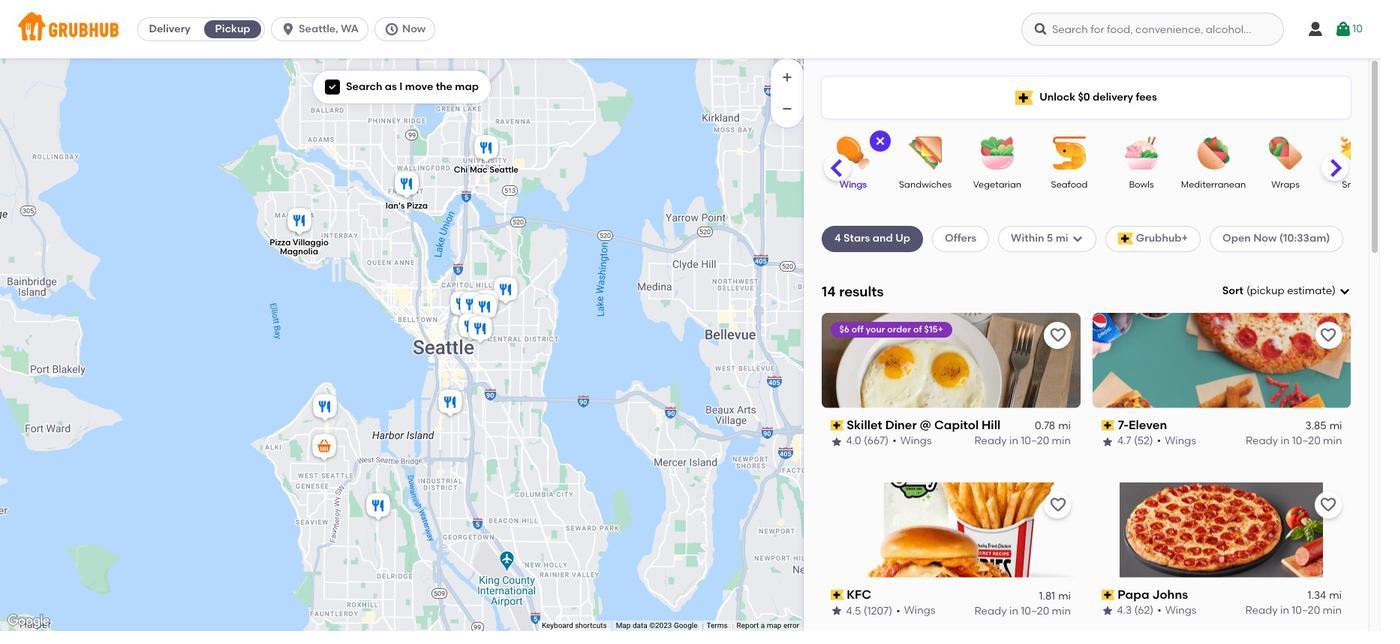 Task type: vqa. For each thing, say whether or not it's contained in the screenshot.


Task type: locate. For each thing, give the bounding box(es) containing it.
within 5 mi
[[1011, 232, 1068, 245]]

sort
[[1222, 284, 1244, 297]]

1 horizontal spatial grubhub plus flag logo image
[[1118, 233, 1133, 245]]

main navigation navigation
[[0, 0, 1380, 59]]

papa
[[1118, 587, 1149, 602]]

0 vertical spatial grubhub plus flag logo image
[[1016, 90, 1034, 105]]

0 horizontal spatial now
[[402, 23, 426, 35]]

• wings for papa johns
[[1157, 604, 1197, 617]]

in for diner
[[1010, 435, 1019, 448]]

svg image right the )
[[1339, 285, 1351, 297]]

@
[[920, 418, 932, 432]]

star icon image left 4.7
[[1101, 436, 1113, 448]]

• right "(62)"
[[1157, 604, 1162, 617]]

4 stars and up
[[835, 232, 910, 245]]

mi
[[1056, 232, 1068, 245], [1059, 420, 1071, 432], [1329, 420, 1342, 432], [1059, 589, 1071, 602], [1329, 589, 1342, 602]]

svg image inside now button
[[384, 22, 399, 37]]

stars
[[844, 232, 870, 245]]

subscription pass image
[[1101, 420, 1115, 431], [1101, 590, 1115, 600]]

data
[[633, 621, 647, 630]]

google image
[[4, 612, 53, 631]]

svg image inside field
[[1339, 285, 1351, 297]]

min for johns
[[1323, 604, 1342, 617]]

1 horizontal spatial pizza
[[406, 201, 428, 211]]

min down 1.81 mi
[[1052, 604, 1071, 617]]

10–20 down 1.34 at bottom
[[1292, 604, 1320, 617]]

wings for 7-
[[1165, 435, 1196, 448]]

ready in 10–20 min down 1.34 at bottom
[[1245, 604, 1342, 617]]

0.78 mi
[[1035, 420, 1071, 432]]

subscription pass image left kfc
[[831, 590, 844, 600]]

bok a bok fried chicken image
[[457, 289, 487, 322]]

0 vertical spatial now
[[402, 23, 426, 35]]

save this restaurant image
[[1049, 326, 1067, 344], [1319, 326, 1337, 344], [1049, 496, 1067, 514]]

chicchic thai image
[[363, 490, 393, 523]]

4.0 (667)
[[847, 435, 889, 448]]

seattle, wa button
[[271, 17, 374, 41]]

ready
[[975, 435, 1007, 448], [1245, 435, 1278, 448], [975, 604, 1007, 617], [1245, 604, 1278, 617]]

sort ( pickup estimate )
[[1222, 284, 1336, 297]]

10–20 down 0.78
[[1021, 435, 1050, 448]]

grubhub+
[[1136, 232, 1188, 245]]

wings down skillet diner @ capitol hill
[[901, 435, 932, 448]]

0 horizontal spatial grubhub plus flag logo image
[[1016, 90, 1034, 105]]

wings down the eleven at the bottom of page
[[1165, 435, 1196, 448]]

• for kfc
[[897, 604, 901, 617]]

map
[[455, 80, 479, 93], [767, 621, 782, 630]]

ready in 10–20 min
[[975, 435, 1071, 448], [1245, 435, 1342, 448], [975, 604, 1071, 617], [1245, 604, 1342, 617]]

and
[[873, 232, 893, 245]]

pizza villaggio magnolia image
[[284, 205, 314, 238]]

proceed to checkout button
[[1154, 570, 1355, 597]]

in for johns
[[1280, 604, 1289, 617]]

star icon image left 4.5
[[831, 605, 843, 617]]

• wings down the eleven at the bottom of page
[[1157, 435, 1196, 448]]

ready in 10–20 min down 3.85
[[1245, 435, 1342, 448]]

grubhub plus flag logo image left grubhub+
[[1118, 233, 1133, 245]]

$0
[[1078, 91, 1090, 103]]

mi right 0.78
[[1059, 420, 1071, 432]]

now button
[[374, 17, 441, 41]]

min for eleven
[[1323, 435, 1342, 448]]

1 subscription pass image from the top
[[831, 420, 844, 431]]

subscription pass image left skillet at the bottom of page
[[831, 420, 844, 431]]

10–20 down 3.85
[[1292, 435, 1320, 448]]

0 vertical spatial pizza
[[406, 201, 428, 211]]

save this restaurant image
[[1319, 496, 1337, 514]]

ready in 10–20 min for diner
[[975, 435, 1071, 448]]

1.34 mi
[[1308, 589, 1342, 602]]

open now (10:33am)
[[1223, 232, 1330, 245]]

ready in 10–20 min down 0.78
[[975, 435, 1071, 448]]

$6
[[840, 324, 850, 335]]

star icon image
[[831, 436, 843, 448], [1101, 436, 1113, 448], [831, 605, 843, 617], [1101, 605, 1113, 617]]

seattle
[[489, 165, 518, 175]]

7-
[[1118, 418, 1128, 432]]

4
[[835, 232, 841, 245]]

map region
[[0, 0, 996, 631]]

mediterranean image
[[1187, 137, 1240, 170]]

save this restaurant button for papa johns
[[1315, 491, 1342, 518]]

• wings right (1207)
[[897, 604, 936, 617]]

2 subscription pass image from the top
[[1101, 590, 1115, 600]]

(10:33am)
[[1279, 232, 1330, 245]]

subscription pass image for kfc
[[831, 590, 844, 600]]

1 vertical spatial pizza
[[269, 237, 290, 247]]

subscription pass image left papa
[[1101, 590, 1115, 600]]

10–20 for johns
[[1292, 604, 1320, 617]]

1 vertical spatial subscription pass image
[[1101, 590, 1115, 600]]

star icon image for kfc
[[831, 605, 843, 617]]

pizza right ian's
[[406, 201, 428, 211]]

pizza inside pizza villaggio magnolia
[[269, 237, 290, 247]]

sandwiches
[[899, 179, 952, 190]]

wings for skillet
[[901, 435, 932, 448]]

now right open
[[1253, 232, 1277, 245]]

min for diner
[[1052, 435, 1071, 448]]

(52)
[[1134, 435, 1153, 448]]

svg image inside "10" button
[[1335, 20, 1353, 38]]

save this restaurant button for kfc
[[1044, 491, 1071, 518]]

2 subscription pass image from the top
[[831, 590, 844, 600]]

vegetarian image
[[971, 137, 1024, 170]]

svg image for now
[[384, 22, 399, 37]]

mi right 3.85
[[1329, 420, 1342, 432]]

0 vertical spatial subscription pass image
[[831, 420, 844, 431]]

0 vertical spatial subscription pass image
[[1101, 420, 1115, 431]]

bombay burger image
[[471, 287, 501, 320]]

wings image
[[827, 137, 880, 170]]

star icon image for skillet diner @ capitol hill
[[831, 436, 843, 448]]

pizza
[[406, 201, 428, 211], [269, 237, 290, 247]]

the
[[436, 80, 453, 93]]

$15+
[[925, 324, 944, 335]]

diner
[[886, 418, 917, 432]]

terms link
[[707, 621, 728, 630]]

map right a
[[767, 621, 782, 630]]

skillet
[[847, 418, 883, 432]]

pizza left 'villaggio'
[[269, 237, 290, 247]]

4.7 (52)
[[1117, 435, 1153, 448]]

wraps image
[[1259, 137, 1312, 170]]

1 vertical spatial grubhub plus flag logo image
[[1118, 233, 1133, 245]]

now inside button
[[402, 23, 426, 35]]

(1207)
[[864, 604, 893, 617]]

)
[[1332, 284, 1336, 297]]

• wings down the diner
[[893, 435, 932, 448]]

bonchon image
[[455, 311, 485, 344]]

unlock $0 delivery fees
[[1040, 91, 1157, 103]]

checkout
[[1259, 576, 1309, 589]]

star icon image left 4.0
[[831, 436, 843, 448]]

skillet diner @ capitol hill image
[[469, 292, 499, 325]]

• wings
[[893, 435, 932, 448], [1157, 435, 1196, 448], [897, 604, 936, 617], [1157, 604, 1197, 617]]

plus icon image
[[780, 70, 795, 85]]

proceed
[[1200, 576, 1244, 589]]

mi for eleven
[[1329, 420, 1342, 432]]

keyboard shortcuts
[[542, 621, 607, 630]]

wings down johns
[[1165, 604, 1197, 617]]

4.5
[[847, 604, 862, 617]]

map right the
[[455, 80, 479, 93]]

4.3 (62)
[[1117, 604, 1154, 617]]

• right (52)
[[1157, 435, 1161, 448]]

svg image
[[281, 22, 296, 37], [1033, 22, 1048, 37], [874, 135, 886, 147], [1339, 285, 1351, 297]]

1 vertical spatial now
[[1253, 232, 1277, 245]]

snacks image
[[1331, 137, 1380, 170]]

vegetarian
[[973, 179, 1022, 190]]

your
[[866, 324, 886, 335]]

0 horizontal spatial pizza
[[269, 237, 290, 247]]

bowls
[[1129, 179, 1154, 190]]

save this restaurant image for 7-eleven
[[1319, 326, 1337, 344]]

• wings for kfc
[[897, 604, 936, 617]]

ian's pizza
[[385, 201, 428, 211]]

wraps
[[1271, 179, 1300, 190]]

3.85 mi
[[1305, 420, 1342, 432]]

none field containing sort
[[1222, 284, 1351, 299]]

• wings for 7-eleven
[[1157, 435, 1196, 448]]

• wings down johns
[[1157, 604, 1197, 617]]

min down 3.85 mi
[[1323, 435, 1342, 448]]

chi
[[454, 165, 467, 175]]

©2023
[[649, 621, 672, 630]]

10–20 for diner
[[1021, 435, 1050, 448]]

ready in 10–20 min for eleven
[[1245, 435, 1342, 448]]

svg image
[[1307, 20, 1325, 38], [1335, 20, 1353, 38], [384, 22, 399, 37], [328, 83, 337, 92], [1071, 233, 1083, 245]]

move
[[405, 80, 433, 93]]

svg image left seattle,
[[281, 22, 296, 37]]

johns
[[1152, 587, 1188, 602]]

None field
[[1222, 284, 1351, 299]]

1 horizontal spatial map
[[767, 621, 782, 630]]

• down the diner
[[893, 435, 897, 448]]

subscription pass image
[[831, 420, 844, 431], [831, 590, 844, 600]]

mi right 1.81
[[1059, 589, 1071, 602]]

1.34
[[1308, 589, 1326, 602]]

wa
[[341, 23, 359, 35]]

subscription pass image left 7-
[[1101, 420, 1115, 431]]

save this restaurant image for kfc
[[1049, 496, 1067, 514]]

min down "0.78 mi"
[[1052, 435, 1071, 448]]

mi right 1.34 at bottom
[[1329, 589, 1342, 602]]

now up search as i move the map
[[402, 23, 426, 35]]

mi right 5
[[1056, 232, 1068, 245]]

now
[[402, 23, 426, 35], [1253, 232, 1277, 245]]

• wings for skillet diner @ capitol hill
[[893, 435, 932, 448]]

grubhub plus flag logo image
[[1016, 90, 1034, 105], [1118, 233, 1133, 245]]

0 horizontal spatial map
[[455, 80, 479, 93]]

min down 1.34 mi
[[1323, 604, 1342, 617]]

search as i move the map
[[346, 80, 479, 93]]

•
[[893, 435, 897, 448], [1157, 435, 1161, 448], [897, 604, 901, 617], [1157, 604, 1162, 617]]

grubhub plus flag logo image left unlock
[[1016, 90, 1034, 105]]

1 vertical spatial subscription pass image
[[831, 590, 844, 600]]

• right (1207)
[[897, 604, 901, 617]]

pickup
[[1250, 284, 1285, 297]]

ian's
[[385, 201, 404, 211]]

0 vertical spatial map
[[455, 80, 479, 93]]

star icon image left 4.3
[[1101, 605, 1113, 617]]

• for skillet diner @ capitol hill
[[893, 435, 897, 448]]

10–20
[[1021, 435, 1050, 448], [1292, 435, 1320, 448], [1021, 604, 1050, 617], [1292, 604, 1320, 617]]

1 subscription pass image from the top
[[1101, 420, 1115, 431]]

report
[[737, 621, 759, 630]]

skillet diner @ capitol hill logo image
[[822, 313, 1080, 408]]



Task type: describe. For each thing, give the bounding box(es) containing it.
offers
[[945, 232, 976, 245]]

7 eleven image
[[309, 431, 339, 464]]

subscription pass image for papa johns
[[1101, 590, 1115, 600]]

5
[[1047, 232, 1053, 245]]

$6 off your order of $15+
[[840, 324, 944, 335]]

to
[[1246, 576, 1257, 589]]

chi mac seattle
[[454, 165, 518, 175]]

papa johns
[[1118, 587, 1188, 602]]

grubhub plus flag logo image for unlock $0 delivery fees
[[1016, 90, 1034, 105]]

skillet diner @ capitol hill
[[847, 418, 1001, 432]]

(
[[1247, 284, 1250, 297]]

map
[[616, 621, 631, 630]]

biang biang noodles image
[[447, 289, 477, 322]]

star icon image for 7-eleven
[[1101, 436, 1113, 448]]

in for eleven
[[1280, 435, 1289, 448]]

keyboard
[[542, 621, 573, 630]]

14
[[822, 283, 836, 300]]

up
[[895, 232, 910, 245]]

Search for food, convenience, alcohol... search field
[[1021, 13, 1284, 46]]

order
[[888, 324, 912, 335]]

mission cantina image
[[310, 391, 340, 424]]

subscription pass image for 7-eleven
[[1101, 420, 1115, 431]]

wings for papa
[[1165, 604, 1197, 617]]

ready for papa johns
[[1245, 604, 1278, 617]]

search
[[346, 80, 382, 93]]

grubhub plus flag logo image for grubhub+
[[1118, 233, 1133, 245]]

map data ©2023 google
[[616, 621, 698, 630]]

a
[[761, 621, 765, 630]]

delivery button
[[138, 17, 201, 41]]

ready in 10–20 min for johns
[[1245, 604, 1342, 617]]

eleven
[[1128, 418, 1167, 432]]

delivery
[[1093, 91, 1133, 103]]

seattle,
[[299, 23, 338, 35]]

bowls image
[[1115, 137, 1168, 170]]

magnolia
[[280, 246, 318, 256]]

report a map error link
[[737, 621, 799, 630]]

4.7
[[1117, 435, 1131, 448]]

minus icon image
[[780, 101, 795, 116]]

wings right (1207)
[[905, 604, 936, 617]]

seafood
[[1051, 179, 1088, 190]]

svg image inside seattle, wa button
[[281, 22, 296, 37]]

ready for kfc
[[975, 604, 1007, 617]]

3.85
[[1305, 420, 1326, 432]]

• for papa johns
[[1157, 604, 1162, 617]]

villaggio
[[292, 237, 328, 247]]

kfc image
[[435, 387, 465, 420]]

taste of the caribbean image
[[465, 313, 495, 346]]

estimate
[[1287, 284, 1332, 297]]

chi mac seattle image
[[471, 132, 501, 165]]

delivery
[[149, 23, 190, 35]]

svg image up unlock
[[1033, 22, 1048, 37]]

1 horizontal spatial now
[[1253, 232, 1277, 245]]

wings down the wings image
[[840, 179, 867, 190]]

open
[[1223, 232, 1251, 245]]

fees
[[1136, 91, 1157, 103]]

error
[[783, 621, 799, 630]]

10–20 down 1.81
[[1021, 604, 1050, 617]]

(667)
[[864, 435, 889, 448]]

results
[[839, 283, 884, 300]]

10
[[1353, 22, 1363, 35]]

kfc
[[847, 587, 872, 602]]

sandwiches image
[[899, 137, 952, 170]]

mi for diner
[[1059, 420, 1071, 432]]

i
[[399, 80, 403, 93]]

mediterranean
[[1181, 179, 1246, 190]]

star icon image for papa johns
[[1101, 605, 1113, 617]]

mac
[[469, 165, 487, 175]]

4.0
[[847, 435, 862, 448]]

snacks
[[1342, 179, 1373, 190]]

1 vertical spatial map
[[767, 621, 782, 630]]

keyboard shortcuts button
[[542, 621, 607, 631]]

as
[[385, 80, 397, 93]]

pickup button
[[201, 17, 264, 41]]

7-eleven logo image
[[1092, 313, 1351, 408]]

4.5 (1207)
[[847, 604, 893, 617]]

report a map error
[[737, 621, 799, 630]]

kfc logo image
[[822, 482, 1080, 578]]

ready for skillet diner @ capitol hill
[[975, 435, 1007, 448]]

(62)
[[1134, 604, 1154, 617]]

hill
[[982, 418, 1001, 432]]

save this restaurant button for 7-eleven
[[1315, 322, 1342, 349]]

shortcuts
[[575, 621, 607, 630]]

10–20 for eleven
[[1292, 435, 1320, 448]]

papa johns image
[[490, 274, 520, 307]]

seafood image
[[1043, 137, 1096, 170]]

svg image for 10
[[1335, 20, 1353, 38]]

ready in 10–20 min down 1.81
[[975, 604, 1071, 617]]

ready for 7-eleven
[[1245, 435, 1278, 448]]

subscription pass image for skillet diner @ capitol hill
[[831, 420, 844, 431]]

svg image left sandwiches image
[[874, 135, 886, 147]]

0.78
[[1035, 420, 1056, 432]]

14 results
[[822, 283, 884, 300]]

mi for johns
[[1329, 589, 1342, 602]]

unlock
[[1040, 91, 1076, 103]]

capitol
[[935, 418, 979, 432]]

terms
[[707, 621, 728, 630]]

7-eleven
[[1118, 418, 1167, 432]]

4.3
[[1117, 604, 1132, 617]]

of
[[914, 324, 923, 335]]

papa johns logo image
[[1092, 482, 1351, 578]]

1.81 mi
[[1039, 589, 1071, 602]]

1.81
[[1039, 589, 1056, 602]]

google
[[674, 621, 698, 630]]

svg image for search as i move the map
[[328, 83, 337, 92]]

pickup
[[215, 23, 250, 35]]

ian's pizza image
[[391, 168, 421, 202]]

• for 7-eleven
[[1157, 435, 1161, 448]]

within
[[1011, 232, 1044, 245]]

10 button
[[1335, 16, 1363, 43]]

proceed to checkout
[[1200, 576, 1309, 589]]



